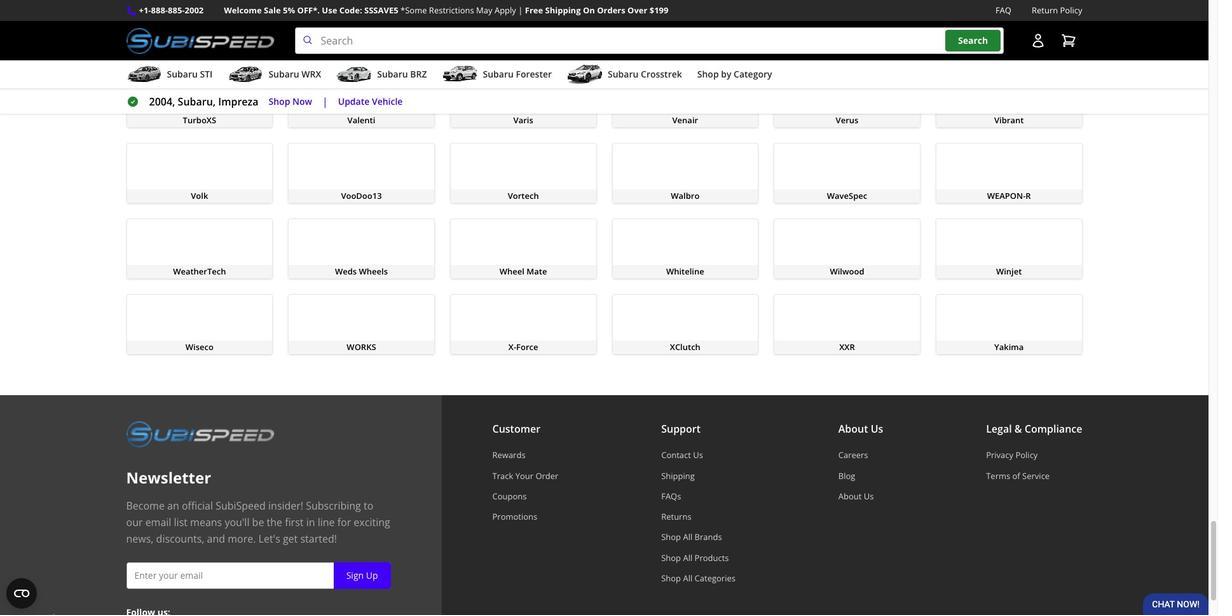 Task type: describe. For each thing, give the bounding box(es) containing it.
1 horizontal spatial shipping
[[661, 470, 695, 482]]

crosstrek
[[641, 68, 682, 80]]

welcome
[[224, 4, 262, 16]]

news,
[[126, 532, 154, 546]]

insider!
[[268, 499, 303, 513]]

885-
[[168, 4, 185, 16]]

blog link
[[838, 470, 883, 482]]

subispeed
[[216, 499, 266, 513]]

privacy
[[986, 450, 1014, 461]]

track form link
[[126, 0, 273, 52]]

return policy link
[[1032, 4, 1082, 17]]

1 vertical spatial |
[[322, 95, 328, 109]]

wiseco
[[186, 342, 214, 353]]

shop for shop all categories
[[661, 573, 681, 584]]

x-
[[509, 342, 516, 353]]

shop for shop all brands
[[661, 532, 681, 543]]

all for categories
[[683, 573, 693, 584]]

privacy policy link
[[986, 450, 1082, 461]]

terms
[[986, 470, 1010, 482]]

yakima link
[[936, 295, 1082, 355]]

2004, subaru, impreza
[[149, 95, 258, 109]]

a subaru sti thumbnail image image
[[126, 65, 162, 84]]

subaru sti
[[167, 68, 213, 80]]

wheel mate link
[[450, 219, 597, 279]]

track for track form
[[177, 39, 199, 50]]

products
[[695, 552, 729, 564]]

code:
[[339, 4, 362, 16]]

line
[[318, 516, 335, 530]]

sale
[[264, 4, 281, 16]]

on
[[583, 4, 595, 16]]

xxr link
[[774, 295, 921, 355]]

shipping link
[[661, 470, 736, 482]]

subaru forester button
[[442, 63, 552, 88]]

forester
[[516, 68, 552, 80]]

yakima
[[994, 342, 1024, 353]]

whiteline
[[666, 266, 704, 277]]

turboxs link
[[126, 67, 273, 128]]

0 horizontal spatial shipping
[[545, 4, 581, 16]]

varis
[[513, 114, 533, 126]]

button image
[[1030, 33, 1046, 48]]

impreza
[[218, 95, 258, 109]]

track form
[[177, 39, 222, 50]]

vortech link
[[450, 143, 597, 204]]

subaru,
[[178, 95, 216, 109]]

list
[[174, 516, 188, 530]]

update vehicle
[[338, 95, 403, 107]]

exciting
[[354, 516, 390, 530]]

all for products
[[683, 552, 693, 564]]

faq
[[996, 4, 1012, 16]]

r
[[1026, 190, 1031, 202]]

walbro link
[[612, 143, 759, 204]]

track your order link
[[492, 470, 558, 482]]

mate
[[527, 266, 547, 277]]

now
[[292, 95, 312, 107]]

2 about from the top
[[838, 491, 862, 502]]

turbosmart
[[986, 39, 1033, 50]]

trackspec link
[[288, 0, 435, 52]]

winjet link
[[936, 219, 1082, 279]]

compliance
[[1025, 422, 1082, 436]]

for
[[337, 516, 351, 530]]

shop all categories
[[661, 573, 736, 584]]

sign up
[[346, 570, 378, 582]]

wavespec link
[[774, 143, 921, 204]]

update
[[338, 95, 370, 107]]

open widget image
[[6, 579, 37, 609]]

xclutch link
[[612, 295, 759, 355]]

volk
[[191, 190, 208, 202]]

terms of service
[[986, 470, 1050, 482]]

an
[[167, 499, 179, 513]]

wrx
[[302, 68, 321, 80]]

us for "contact us" link
[[693, 450, 703, 461]]

888-
[[151, 4, 168, 16]]

voodoo13 link
[[288, 143, 435, 204]]

valenti link
[[288, 67, 435, 128]]

the
[[267, 516, 282, 530]]

promotions link
[[492, 511, 558, 523]]

vibrant link
[[936, 67, 1082, 128]]

categories
[[695, 573, 736, 584]]

shop all brands link
[[661, 532, 736, 543]]

discounts,
[[156, 532, 204, 546]]

+1-888-885-2002 link
[[139, 4, 204, 17]]

of
[[1013, 470, 1020, 482]]

sti
[[200, 68, 213, 80]]

1 horizontal spatial |
[[518, 4, 523, 16]]

over
[[628, 4, 648, 16]]

policy for privacy policy
[[1016, 450, 1038, 461]]

search
[[958, 35, 988, 47]]

force
[[516, 342, 538, 353]]

orders
[[597, 4, 625, 16]]

return policy
[[1032, 4, 1082, 16]]

policy for return policy
[[1060, 4, 1082, 16]]

newsletter
[[126, 468, 211, 489]]

shop all brands
[[661, 532, 722, 543]]

means
[[190, 516, 222, 530]]

a subaru forester thumbnail image image
[[442, 65, 478, 84]]

welcome sale 5% off*. use code: sssave5
[[224, 4, 398, 16]]

1 about us from the top
[[838, 422, 883, 436]]

weapon-r link
[[936, 143, 1082, 204]]

order
[[536, 470, 558, 482]]

use
[[322, 4, 337, 16]]

returns
[[661, 511, 692, 523]]



Task type: vqa. For each thing, say whether or not it's contained in the screenshot.
Wrx/Sti Engine Bay image
no



Task type: locate. For each thing, give the bounding box(es) containing it.
rewards link
[[492, 450, 558, 461]]

search input field
[[295, 27, 1004, 54]]

returns link
[[661, 511, 736, 523]]

become an official subispeed insider! subscribing to our email list means you'll be the first in line for exciting news, discounts, and more. let's get started!
[[126, 499, 390, 546]]

shop inside dropdown button
[[697, 68, 719, 80]]

subaru left sti
[[167, 68, 198, 80]]

*some restrictions may apply | free shipping on orders over $199
[[401, 4, 669, 16]]

winjet
[[996, 266, 1022, 277]]

| left free
[[518, 4, 523, 16]]

subispeed logo image up the newsletter
[[126, 421, 274, 448]]

shop down 'shop all products'
[[661, 573, 681, 584]]

be
[[252, 516, 264, 530]]

a subaru crosstrek thumbnail image image
[[567, 65, 603, 84]]

us down the blog 'link'
[[864, 491, 874, 502]]

0 vertical spatial |
[[518, 4, 523, 16]]

policy
[[1060, 4, 1082, 16], [1016, 450, 1038, 461]]

subaru for subaru forester
[[483, 68, 514, 80]]

0 horizontal spatial track
[[177, 39, 199, 50]]

works link
[[288, 295, 435, 355]]

policy right return at the right
[[1060, 4, 1082, 16]]

&
[[1015, 422, 1022, 436]]

wilwood
[[830, 266, 864, 277]]

1 subispeed logo image from the top
[[126, 27, 274, 54]]

turboxs
[[183, 114, 216, 126]]

track for track your order
[[492, 470, 513, 482]]

1 subaru from the left
[[167, 68, 198, 80]]

may
[[476, 4, 492, 16]]

subaru inside the subaru sti dropdown button
[[167, 68, 198, 80]]

shop down shop all brands
[[661, 552, 681, 564]]

faqs
[[661, 491, 681, 502]]

search button
[[945, 30, 1001, 51]]

us for "about us" link
[[864, 491, 874, 502]]

2 vertical spatial us
[[864, 491, 874, 502]]

shop by category button
[[697, 63, 772, 88]]

subscribing
[[306, 499, 361, 513]]

1 vertical spatial shipping
[[661, 470, 695, 482]]

$199
[[650, 4, 669, 16]]

wheels
[[359, 266, 388, 277]]

first
[[285, 516, 304, 530]]

terms of service link
[[986, 470, 1082, 482]]

a subaru wrx thumbnail image image
[[228, 65, 263, 84]]

coupons
[[492, 491, 527, 502]]

1 about from the top
[[838, 422, 868, 436]]

wheel
[[500, 266, 525, 277]]

subaru inside subaru forester dropdown button
[[483, 68, 514, 80]]

subispeed logo image down 2002
[[126, 27, 274, 54]]

sign up button
[[334, 563, 391, 590]]

subaru for subaru brz
[[377, 68, 408, 80]]

Enter your email text field
[[126, 563, 391, 590]]

vibrant
[[994, 114, 1024, 126]]

careers link
[[838, 450, 883, 461]]

0 horizontal spatial |
[[322, 95, 328, 109]]

0 vertical spatial track
[[177, 39, 199, 50]]

0 vertical spatial us
[[871, 422, 883, 436]]

2 all from the top
[[683, 552, 693, 564]]

subaru left brz
[[377, 68, 408, 80]]

1 vertical spatial us
[[693, 450, 703, 461]]

subaru for subaru sti
[[167, 68, 198, 80]]

shop all products link
[[661, 552, 736, 564]]

subaru left wrx
[[269, 68, 299, 80]]

by
[[721, 68, 731, 80]]

rewards
[[492, 450, 526, 461]]

subispeed logo image
[[126, 27, 274, 54], [126, 421, 274, 448]]

trackspec
[[342, 39, 381, 50]]

1 vertical spatial subispeed logo image
[[126, 421, 274, 448]]

3 all from the top
[[683, 573, 693, 584]]

2 about us from the top
[[838, 491, 874, 502]]

1 horizontal spatial policy
[[1060, 4, 1082, 16]]

shop for shop now
[[269, 95, 290, 107]]

us up shipping link on the bottom of page
[[693, 450, 703, 461]]

weathertech
[[173, 266, 226, 277]]

about us up careers link
[[838, 422, 883, 436]]

service
[[1022, 470, 1050, 482]]

1 vertical spatial about us
[[838, 491, 874, 502]]

x-force link
[[450, 295, 597, 355]]

turbosmart link
[[936, 0, 1082, 52]]

subaru wrx button
[[228, 63, 321, 88]]

weds wheels link
[[288, 219, 435, 279]]

0 vertical spatial subispeed logo image
[[126, 27, 274, 54]]

shop all products
[[661, 552, 729, 564]]

1 vertical spatial track
[[492, 470, 513, 482]]

careers
[[838, 450, 868, 461]]

subaru forester
[[483, 68, 552, 80]]

xxr
[[839, 342, 855, 353]]

weapon-
[[987, 190, 1026, 202]]

about down blog
[[838, 491, 862, 502]]

weds
[[335, 266, 357, 277]]

category
[[734, 68, 772, 80]]

| right now
[[322, 95, 328, 109]]

1 vertical spatial policy
[[1016, 450, 1038, 461]]

1 vertical spatial about
[[838, 491, 862, 502]]

coupons link
[[492, 491, 558, 502]]

shipping left on
[[545, 4, 581, 16]]

subaru inside the subaru crosstrek dropdown button
[[608, 68, 639, 80]]

official
[[182, 499, 213, 513]]

all left brands
[[683, 532, 693, 543]]

sign
[[346, 570, 364, 582]]

subaru inside 'subaru brz' dropdown button
[[377, 68, 408, 80]]

promotions
[[492, 511, 537, 523]]

5 subaru from the left
[[608, 68, 639, 80]]

and
[[207, 532, 225, 546]]

form
[[201, 39, 222, 50]]

1 vertical spatial all
[[683, 552, 693, 564]]

subaru left the forester at the top
[[483, 68, 514, 80]]

subaru for subaru crosstrek
[[608, 68, 639, 80]]

4 subaru from the left
[[483, 68, 514, 80]]

0 horizontal spatial policy
[[1016, 450, 1038, 461]]

|
[[518, 4, 523, 16], [322, 95, 328, 109]]

shop for shop all products
[[661, 552, 681, 564]]

shop now link
[[269, 95, 312, 109]]

get
[[283, 532, 298, 546]]

brz
[[410, 68, 427, 80]]

2 subaru from the left
[[269, 68, 299, 80]]

about us
[[838, 422, 883, 436], [838, 491, 874, 502]]

shop down returns
[[661, 532, 681, 543]]

all down shop all brands
[[683, 552, 693, 564]]

a subaru brz thumbnail image image
[[337, 65, 372, 84]]

sssave5
[[364, 4, 398, 16]]

venair
[[672, 114, 698, 126]]

track
[[177, 39, 199, 50], [492, 470, 513, 482]]

legal
[[986, 422, 1012, 436]]

all down 'shop all products'
[[683, 573, 693, 584]]

all for brands
[[683, 532, 693, 543]]

walbro
[[671, 190, 700, 202]]

subaru inside subaru wrx dropdown button
[[269, 68, 299, 80]]

0 vertical spatial policy
[[1060, 4, 1082, 16]]

voodoo13
[[341, 190, 382, 202]]

shipping down contact
[[661, 470, 695, 482]]

contact us link
[[661, 450, 736, 461]]

weds wheels
[[335, 266, 388, 277]]

2004,
[[149, 95, 175, 109]]

1 horizontal spatial track
[[492, 470, 513, 482]]

2 subispeed logo image from the top
[[126, 421, 274, 448]]

up
[[366, 570, 378, 582]]

privacy policy
[[986, 450, 1038, 461]]

0 vertical spatial about
[[838, 422, 868, 436]]

shop left 'by'
[[697, 68, 719, 80]]

track down rewards
[[492, 470, 513, 482]]

0 vertical spatial shipping
[[545, 4, 581, 16]]

in
[[306, 516, 315, 530]]

2 vertical spatial all
[[683, 573, 693, 584]]

track left form
[[177, 39, 199, 50]]

blog
[[838, 470, 855, 482]]

contact us
[[661, 450, 703, 461]]

about up careers
[[838, 422, 868, 436]]

track your order
[[492, 470, 558, 482]]

wiseco link
[[126, 295, 273, 355]]

email
[[145, 516, 171, 530]]

5%
[[283, 4, 295, 16]]

wilwood link
[[774, 219, 921, 279]]

about us down the blog 'link'
[[838, 491, 874, 502]]

free
[[525, 4, 543, 16]]

shop left now
[[269, 95, 290, 107]]

1 all from the top
[[683, 532, 693, 543]]

subaru
[[167, 68, 198, 80], [269, 68, 299, 80], [377, 68, 408, 80], [483, 68, 514, 80], [608, 68, 639, 80]]

us up careers link
[[871, 422, 883, 436]]

subaru left crosstrek
[[608, 68, 639, 80]]

return
[[1032, 4, 1058, 16]]

subaru crosstrek
[[608, 68, 682, 80]]

wheel mate
[[500, 266, 547, 277]]

policy up terms of service link at the right
[[1016, 450, 1038, 461]]

subaru for subaru wrx
[[269, 68, 299, 80]]

your
[[515, 470, 533, 482]]

0 vertical spatial about us
[[838, 422, 883, 436]]

shop for shop by category
[[697, 68, 719, 80]]

0 vertical spatial all
[[683, 532, 693, 543]]

3 subaru from the left
[[377, 68, 408, 80]]



